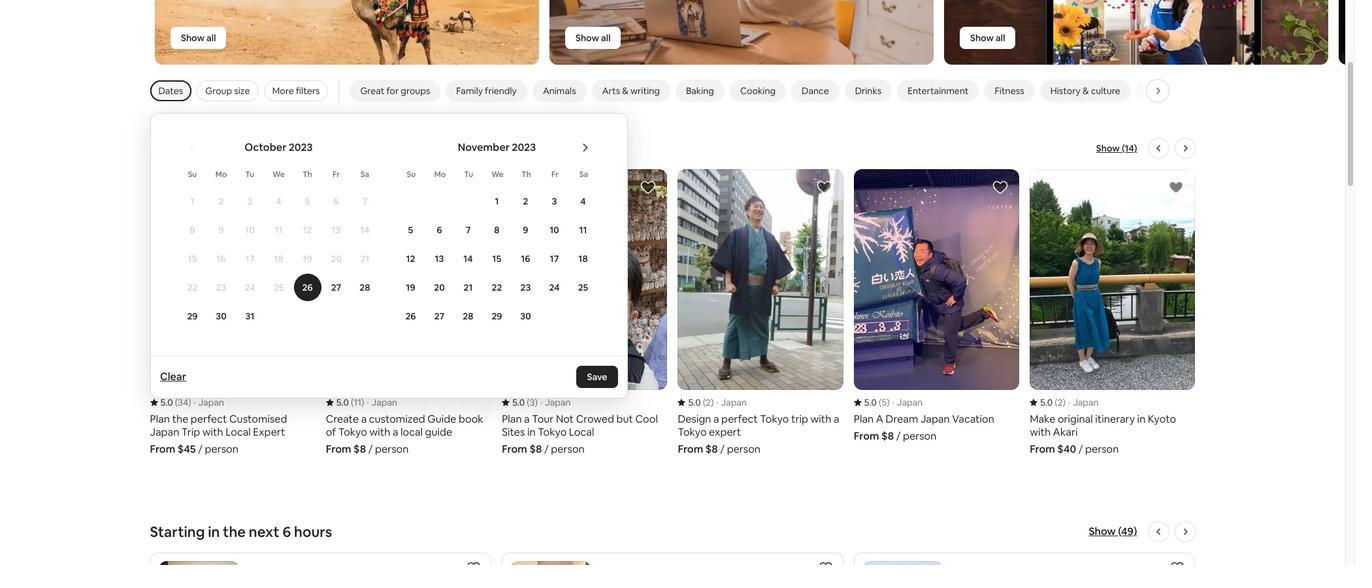 Task type: vqa. For each thing, say whether or not it's contained in the screenshot.


Task type: describe. For each thing, give the bounding box(es) containing it.
a
[[181, 139, 189, 157]]

show for third show all link from right
[[181, 32, 205, 44]]

6 for the top '6' button
[[333, 195, 339, 207]]

entertainment
[[908, 85, 969, 97]]

show for second show all link
[[576, 32, 599, 44]]

make original itinerary in kyoto with akari group
[[1030, 169, 1195, 456]]

20 for rightmost 20 button
[[434, 282, 445, 293]]

4 button for november 2023
[[569, 188, 598, 215]]

1 show all link from the left
[[171, 27, 226, 49]]

hours
[[294, 523, 332, 541]]

$45
[[178, 442, 196, 456]]

& for arts
[[622, 85, 629, 97]]

) for rating 5.0 out of 5; 5 reviews image
[[887, 396, 890, 408]]

5.0 ( 34 )
[[160, 396, 191, 408]]

0 vertical spatial 28
[[360, 282, 370, 293]]

1 9 from the left
[[218, 224, 224, 236]]

filters
[[296, 85, 320, 97]]

11 inside create a customized guide book of tokyo with a local guide group
[[354, 396, 361, 408]]

person for rating 5.0 out of 5; 3 reviews image
[[551, 442, 585, 456]]

2 29 button from the left
[[483, 303, 511, 330]]

1 vertical spatial 7 button
[[454, 216, 483, 244]]

drinks
[[855, 85, 882, 97]]

1 vertical spatial 12
[[406, 253, 415, 265]]

clear
[[160, 370, 186, 384]]

2 11 button from the left
[[569, 216, 598, 244]]

1 25 from the left
[[274, 282, 284, 293]]

dance
[[802, 85, 829, 97]]

0 horizontal spatial 26 button
[[293, 274, 322, 301]]

4 for october 2023
[[276, 195, 281, 207]]

from for design a perfect tokyo trip with a tokyo expert group
[[678, 442, 703, 456]]

2 22 button from the left
[[483, 274, 511, 301]]

2 15 button from the left
[[483, 245, 511, 272]]

person for rating 5.0 out of 5; 2 reviews image within the make original itinerary in kyoto with akari group
[[1085, 442, 1119, 456]]

from $8 / person for 5.0 ( 11 )
[[326, 442, 409, 456]]

2 25 from the left
[[578, 282, 588, 293]]

around
[[398, 139, 446, 157]]

in
[[208, 523, 220, 541]]

2 fr from the left
[[551, 169, 559, 180]]

27 for "27" 'button' to the left
[[331, 282, 341, 293]]

/ for rating 5.0 out of 5; 34 reviews image
[[198, 442, 203, 456]]

34
[[178, 396, 188, 408]]

1 8 from the left
[[190, 224, 195, 236]]

2 24 button from the left
[[540, 274, 569, 301]]

show (14)
[[1096, 142, 1137, 154]]

· for rating 5.0 out of 5; 11 reviews image
[[367, 396, 369, 408]]

31
[[245, 310, 254, 322]]

1 22 button from the left
[[178, 274, 207, 301]]

/ for rating 5.0 out of 5; 3 reviews image
[[544, 442, 549, 456]]

14 for the rightmost 14 button
[[463, 253, 473, 265]]

· for rating 5.0 out of 5; 2 reviews image within the design a perfect tokyo trip with a tokyo expert group
[[716, 396, 719, 408]]

1 30 button from the left
[[207, 303, 236, 330]]

· for rating 5.0 out of 5; 3 reviews image
[[540, 396, 543, 408]]

history & culture element
[[1050, 85, 1121, 97]]

0 horizontal spatial 21 button
[[351, 245, 379, 272]]

2 inside design a perfect tokyo trip with a tokyo expert group
[[706, 396, 711, 408]]

1 horizontal spatial 27 button
[[425, 303, 454, 330]]

( for make original itinerary in kyoto with akari group
[[1055, 396, 1058, 408]]

0 horizontal spatial 12
[[303, 224, 312, 236]]

1 vertical spatial 28
[[463, 310, 473, 322]]

0 horizontal spatial 13 button
[[322, 216, 351, 244]]

) inside make original itinerary in kyoto with akari group
[[1063, 396, 1066, 408]]

great for groups
[[360, 85, 430, 97]]

2 8 from the left
[[494, 224, 500, 236]]

) inside design a perfect tokyo trip with a tokyo expert group
[[711, 396, 714, 408]]

30 for first 30 button from the left
[[216, 310, 227, 322]]

all for third show all link from right
[[206, 32, 216, 44]]

from for make original itinerary in kyoto with akari group
[[1030, 442, 1055, 456]]

baking
[[686, 85, 714, 97]]

3 button for november 2023
[[540, 188, 569, 215]]

japan for rating 5.0 out of 5; 34 reviews image
[[198, 396, 224, 408]]

1 vertical spatial 12 button
[[396, 245, 425, 272]]

1 18 button from the left
[[264, 245, 293, 272]]

13 for leftmost the 13 button
[[332, 224, 341, 236]]

save this experience image for from $40 / person
[[1169, 180, 1184, 195]]

29 for 1st 29 button from the right
[[492, 310, 502, 322]]

hosts
[[356, 139, 395, 157]]

local
[[321, 139, 353, 157]]

0 horizontal spatial 19
[[303, 253, 312, 265]]

show for show (14) link
[[1096, 142, 1120, 154]]

2 23 from the left
[[520, 282, 531, 293]]

5.0 for make original itinerary in kyoto with akari group
[[1040, 396, 1053, 408]]

$8 for 3
[[530, 442, 542, 456]]

1 fr from the left
[[333, 169, 340, 180]]

1 22 from the left
[[187, 282, 198, 293]]

2 18 button from the left
[[569, 245, 598, 272]]

( for plan a dream japan vacation group
[[879, 396, 882, 408]]

show for show (49) link
[[1089, 525, 1116, 538]]

more filters
[[272, 85, 320, 97]]

world
[[475, 139, 514, 157]]

2 25 button from the left
[[569, 274, 598, 301]]

26 for the bottommost 26 button
[[405, 310, 416, 322]]

arts & writing
[[602, 85, 660, 97]]

1 vertical spatial 5 button
[[396, 216, 425, 244]]

culture
[[1091, 85, 1121, 97]]

0 horizontal spatial 19 button
[[293, 245, 322, 272]]

1 vertical spatial 26 button
[[396, 303, 425, 330]]

4 for november 2023
[[580, 195, 586, 207]]

7 for 7 button to the left
[[362, 195, 367, 207]]

cooking
[[740, 85, 776, 97]]

$8 for 2
[[705, 442, 718, 456]]

· for rating 5.0 out of 5; 2 reviews image within the make original itinerary in kyoto with akari group
[[1068, 396, 1071, 408]]

20 for 20 button to the left
[[331, 253, 342, 265]]

from $45 / person
[[150, 442, 238, 456]]

clear button
[[153, 364, 192, 390]]

· japan inside make original itinerary in kyoto with akari group
[[1068, 396, 1099, 408]]

/ inside design a perfect tokyo trip with a tokyo expert group
[[720, 442, 725, 456]]

1 button for october
[[178, 188, 207, 215]]

1 vertical spatial 21 button
[[454, 274, 483, 301]]

1 horizontal spatial 6 button
[[425, 216, 454, 244]]

15 for first 15 button from left
[[188, 253, 197, 265]]

dance element
[[802, 85, 829, 97]]

dates
[[158, 85, 183, 97]]

dates button
[[150, 80, 192, 101]]

animals
[[543, 85, 576, 97]]

save this experience image for from $8 / person
[[993, 180, 1008, 195]]

1 horizontal spatial 21
[[464, 282, 473, 293]]

more filters button
[[264, 80, 328, 101]]

0 vertical spatial 28 button
[[351, 274, 379, 301]]

arts
[[602, 85, 620, 97]]

0 horizontal spatial 6
[[282, 523, 291, 541]]

1 25 button from the left
[[264, 274, 293, 301]]

18 for 2nd 18 button from the right
[[274, 253, 283, 265]]

1 for november
[[495, 195, 499, 207]]

great for groups button
[[350, 80, 441, 102]]

3 show all from the left
[[970, 32, 1005, 44]]

2 16 button from the left
[[511, 245, 540, 272]]

0 vertical spatial 21
[[360, 253, 369, 265]]

1 horizontal spatial 19
[[406, 282, 415, 293]]

starting in the next 6 hours
[[150, 523, 332, 541]]

1 8 button from the left
[[178, 216, 207, 244]]

11 for 1st 11 button from left
[[275, 224, 283, 236]]

26 for leftmost 26 button
[[302, 282, 313, 293]]

2 8 button from the left
[[483, 216, 511, 244]]

next
[[249, 523, 279, 541]]

1 mo from the left
[[215, 169, 227, 180]]

show for 1st show all link from the right
[[970, 32, 994, 44]]

( for plan the perfect customised japan trip with local expert group
[[175, 396, 178, 408]]

history & culture
[[1050, 85, 1121, 97]]

help
[[253, 139, 282, 157]]

fitness
[[995, 85, 1024, 97]]

1 29 button from the left
[[178, 303, 207, 330]]

arts & writing element
[[602, 85, 660, 97]]

from $8 / person for 5.0 ( 3 )
[[502, 442, 585, 456]]

friendly
[[485, 85, 517, 97]]

5.0 ( 2 ) for $40
[[1040, 396, 1066, 408]]

history
[[1050, 85, 1081, 97]]

1 su from the left
[[188, 169, 197, 180]]

(49)
[[1118, 525, 1137, 538]]

writing
[[631, 85, 660, 97]]

$40
[[1057, 442, 1076, 456]]

2023 for november 2023
[[512, 140, 536, 154]]

31 button
[[236, 303, 264, 330]]

/ for rating 5.0 out of 5; 11 reviews image
[[368, 442, 373, 456]]

5.0 ( 5 )
[[864, 396, 890, 408]]

animals element
[[543, 85, 576, 97]]

from $8 / person for 5.0 ( 2 )
[[678, 442, 761, 456]]

baking button
[[676, 80, 725, 102]]

starting
[[150, 523, 205, 541]]

18 for 1st 18 button from right
[[578, 253, 588, 265]]

magic
[[1147, 85, 1172, 97]]

family
[[456, 85, 483, 97]]

2 show all from the left
[[576, 32, 611, 44]]

person for rating 5.0 out of 5; 34 reviews image
[[205, 442, 238, 456]]

1 button for november
[[483, 188, 511, 215]]

trip
[[192, 139, 217, 157]]

2 10 button from the left
[[540, 216, 569, 244]]

from for plan the perfect customised japan trip with local expert group
[[150, 442, 175, 456]]

0 vertical spatial 6 button
[[322, 188, 351, 215]]

3 show all link from the left
[[960, 27, 1016, 49]]

1 10 from the left
[[245, 224, 255, 236]]

from $40 / person
[[1030, 442, 1119, 456]]

magic button
[[1136, 80, 1182, 102]]

2 show all link from the left
[[565, 27, 621, 49]]

1 9 button from the left
[[207, 216, 236, 244]]

5 for top 5 button
[[305, 195, 310, 207]]

· japan for rating 5.0 out of 5; 34 reviews image
[[194, 396, 224, 408]]

plan a trip with help from local hosts around the world
[[150, 139, 514, 157]]

0 vertical spatial 14 button
[[351, 216, 379, 244]]

1 24 button from the left
[[236, 274, 264, 301]]

japan inside design a perfect tokyo trip with a tokyo expert group
[[721, 396, 747, 408]]

calendar application
[[164, 127, 1045, 360]]

0 horizontal spatial 7 button
[[351, 188, 379, 215]]

history & culture button
[[1040, 80, 1131, 102]]

design a perfect tokyo trip with a tokyo expert group
[[678, 169, 843, 456]]

0 vertical spatial 5 button
[[293, 188, 322, 215]]

5.0 for design a perfect tokyo trip with a tokyo expert group
[[688, 396, 701, 408]]

2 10 from the left
[[550, 224, 559, 236]]

show (49) link
[[1089, 525, 1137, 538]]

all for second show all link
[[601, 32, 611, 44]]

drinks element
[[855, 85, 882, 97]]

japan for rating 5.0 out of 5; 11 reviews image
[[372, 396, 397, 408]]

all for 1st show all link from the right
[[996, 32, 1005, 44]]

2 su from the left
[[407, 169, 416, 180]]

1 show all from the left
[[181, 32, 216, 44]]

family friendly element
[[456, 85, 517, 97]]

0 horizontal spatial the
[[223, 523, 246, 541]]

( for create a customized guide book of tokyo with a local guide group
[[351, 396, 354, 408]]

2 9 from the left
[[523, 224, 528, 236]]

october
[[245, 140, 286, 154]]

entertainment button
[[897, 80, 979, 102]]

baking element
[[686, 85, 714, 97]]

dance button
[[791, 80, 839, 102]]

person for rating 5.0 out of 5; 5 reviews image
[[903, 429, 937, 443]]

japan for rating 5.0 out of 5; 3 reviews image
[[545, 396, 571, 408]]

october 2023
[[245, 140, 313, 154]]

show (49)
[[1089, 525, 1137, 538]]

from for plan a dream japan vacation group
[[854, 429, 879, 443]]

5.0 ( 11 )
[[336, 396, 364, 408]]



Task type: locate. For each thing, give the bounding box(es) containing it.
7 button
[[351, 188, 379, 215], [454, 216, 483, 244]]

0 horizontal spatial 24
[[245, 282, 255, 293]]

· japan inside plan the perfect customised japan trip with local expert group
[[194, 396, 224, 408]]

1
[[190, 195, 194, 207], [495, 195, 499, 207]]

0 horizontal spatial 4
[[276, 195, 281, 207]]

from inside plan a dream japan vacation group
[[854, 429, 879, 443]]

2 5.0 from the left
[[336, 396, 349, 408]]

( for plan a tour not crowed but cool sites in tokyo local group
[[527, 396, 530, 408]]

5.0 for create a customized guide book of tokyo with a local guide group
[[336, 396, 349, 408]]

1 horizontal spatial 4
[[580, 195, 586, 207]]

1 horizontal spatial 5.0 ( 2 )
[[1040, 396, 1066, 408]]

1 horizontal spatial 11 button
[[569, 216, 598, 244]]

1 30 from the left
[[216, 310, 227, 322]]

13 for the rightmost the 13 button
[[435, 253, 444, 265]]

2 2023 from the left
[[512, 140, 536, 154]]

japan inside plan a tour not crowed but cool sites in tokyo local group
[[545, 396, 571, 408]]

save this experience image
[[641, 180, 656, 195], [817, 180, 832, 195]]

30
[[216, 310, 227, 322], [520, 310, 531, 322]]

6 japan from the left
[[1073, 396, 1099, 408]]

0 horizontal spatial we
[[273, 169, 285, 180]]

1 horizontal spatial 26
[[405, 310, 416, 322]]

new this week group
[[0, 0, 1355, 65]]

( for design a perfect tokyo trip with a tokyo expert group
[[703, 396, 706, 408]]

show all link
[[171, 27, 226, 49], [565, 27, 621, 49], [960, 27, 1016, 49]]

2 16 from the left
[[521, 253, 530, 265]]

th down from
[[303, 169, 312, 180]]

2 japan from the left
[[372, 396, 397, 408]]

0 horizontal spatial show all link
[[171, 27, 226, 49]]

9 button
[[207, 216, 236, 244], [511, 216, 540, 244]]

) for rating 5.0 out of 5; 34 reviews image
[[188, 396, 191, 408]]

27 button
[[322, 274, 351, 301], [425, 303, 454, 330]]

5 · japan from the left
[[892, 396, 923, 408]]

1 horizontal spatial 20
[[434, 282, 445, 293]]

2 we from the left
[[491, 169, 504, 180]]

1 ( from the left
[[175, 396, 178, 408]]

14 for top 14 button
[[360, 224, 370, 236]]

· japan inside design a perfect tokyo trip with a tokyo expert group
[[716, 396, 747, 408]]

7
[[362, 195, 367, 207], [466, 224, 471, 236]]

/ for rating 5.0 out of 5; 5 reviews image
[[896, 429, 901, 443]]

28
[[360, 282, 370, 293], [463, 310, 473, 322]]

save this experience image for 5.0 ( 3 )
[[641, 180, 656, 195]]

2 & from the left
[[1083, 85, 1089, 97]]

0 vertical spatial 20 button
[[322, 245, 351, 272]]

6 5.0 from the left
[[1040, 396, 1053, 408]]

2
[[219, 195, 224, 207], [523, 195, 528, 207], [706, 396, 711, 408], [1058, 396, 1063, 408]]

3 button
[[236, 188, 264, 215], [540, 188, 569, 215]]

person for rating 5.0 out of 5; 11 reviews image
[[375, 442, 409, 456]]

5.0 for plan a tour not crowed but cool sites in tokyo local group
[[512, 396, 525, 408]]

1 save this experience image from the left
[[993, 180, 1008, 195]]

1 29 from the left
[[187, 310, 198, 322]]

family friendly button
[[446, 80, 527, 102]]

person inside make original itinerary in kyoto with akari group
[[1085, 442, 1119, 456]]

1 4 button from the left
[[264, 188, 293, 215]]

29
[[187, 310, 198, 322], [492, 310, 502, 322]]

3 inside plan a tour not crowed but cool sites in tokyo local group
[[530, 396, 535, 408]]

18
[[274, 253, 283, 265], [578, 253, 588, 265]]

5.0 ( 2 ) inside make original itinerary in kyoto with akari group
[[1040, 396, 1066, 408]]

show
[[181, 32, 205, 44], [576, 32, 599, 44], [970, 32, 994, 44], [1096, 142, 1120, 154], [1089, 525, 1116, 538]]

1 horizontal spatial 4 button
[[569, 188, 598, 215]]

1 · japan from the left
[[194, 396, 224, 408]]

rating 5.0 out of 5; 2 reviews image inside design a perfect tokyo trip with a tokyo expert group
[[678, 396, 714, 408]]

5 for 5 button to the bottom
[[408, 224, 413, 236]]

3 · from the left
[[540, 396, 543, 408]]

japan inside create a customized guide book of tokyo with a local guide group
[[372, 396, 397, 408]]

from $8 / person
[[854, 429, 937, 443], [326, 442, 409, 456], [502, 442, 585, 456], [678, 442, 761, 456]]

3 ) from the left
[[535, 396, 538, 408]]

groups
[[401, 85, 430, 97]]

from inside design a perfect tokyo trip with a tokyo expert group
[[678, 442, 703, 456]]

) inside plan a dream japan vacation group
[[887, 396, 890, 408]]

save this experience image inside plan a tour not crowed but cool sites in tokyo local group
[[641, 180, 656, 195]]

( inside make original itinerary in kyoto with akari group
[[1055, 396, 1058, 408]]

show all link up fitness element
[[960, 27, 1016, 49]]

show all link up dates dropdown button
[[171, 27, 226, 49]]

1 horizontal spatial 23
[[520, 282, 531, 293]]

1 horizontal spatial rating 5.0 out of 5; 2 reviews image
[[1030, 396, 1066, 408]]

mo down around
[[434, 169, 446, 180]]

japan for rating 5.0 out of 5; 5 reviews image
[[897, 396, 923, 408]]

magic element
[[1147, 85, 1172, 97]]

1 2 button from the left
[[207, 188, 236, 215]]

1 button down 'world'
[[483, 188, 511, 215]]

2 button for november 2023
[[511, 188, 540, 215]]

3 japan from the left
[[545, 396, 571, 408]]

show all link up arts
[[565, 27, 621, 49]]

· japan inside plan a tour not crowed but cool sites in tokyo local group
[[540, 396, 571, 408]]

$8 inside plan a dream japan vacation group
[[881, 429, 894, 443]]

show all up arts
[[576, 32, 611, 44]]

rating 5.0 out of 5; 2 reviews image for $40
[[1030, 396, 1066, 408]]

fitness element
[[995, 85, 1024, 97]]

animals button
[[532, 80, 587, 102]]

0 vertical spatial 20
[[331, 253, 342, 265]]

3 button for october 2023
[[236, 188, 264, 215]]

1 16 from the left
[[216, 253, 226, 265]]

1 vertical spatial 5
[[408, 224, 413, 236]]

1 vertical spatial 7
[[466, 224, 471, 236]]

16
[[216, 253, 226, 265], [521, 253, 530, 265]]

3 for november 2023
[[552, 195, 557, 207]]

2 button down with
[[207, 188, 236, 215]]

2023 right november
[[512, 140, 536, 154]]

27
[[331, 282, 341, 293], [434, 310, 444, 322]]

plan
[[150, 139, 178, 157]]

plan a dream japan vacation group
[[854, 169, 1019, 443]]

1 1 from the left
[[190, 195, 194, 207]]

drinks button
[[845, 80, 892, 102]]

2 horizontal spatial show all
[[970, 32, 1005, 44]]

1 horizontal spatial 2 button
[[511, 188, 540, 215]]

1 horizontal spatial 3 button
[[540, 188, 569, 215]]

2023 right help
[[289, 140, 313, 154]]

0 horizontal spatial 20 button
[[322, 245, 351, 272]]

1 vertical spatial 13 button
[[425, 245, 454, 272]]

27 for "27" 'button' to the right
[[434, 310, 444, 322]]

arts & writing button
[[592, 80, 670, 102]]

· inside create a customized guide book of tokyo with a local guide group
[[367, 396, 369, 408]]

th down november 2023
[[522, 169, 531, 180]]

2 18 from the left
[[578, 253, 588, 265]]

person for rating 5.0 out of 5; 2 reviews image within the design a perfect tokyo trip with a tokyo expert group
[[727, 442, 761, 456]]

4 ( from the left
[[703, 396, 706, 408]]

· inside design a perfect tokyo trip with a tokyo expert group
[[716, 396, 719, 408]]

person inside plan a tour not crowed but cool sites in tokyo local group
[[551, 442, 585, 456]]

19 button
[[293, 245, 322, 272], [396, 274, 425, 301]]

23
[[216, 282, 226, 293], [520, 282, 531, 293]]

5.0 for plan the perfect customised japan trip with local expert group
[[160, 396, 173, 408]]

( inside plan the perfect customised japan trip with local expert group
[[175, 396, 178, 408]]

0 vertical spatial 19 button
[[293, 245, 322, 272]]

japan
[[198, 396, 224, 408], [372, 396, 397, 408], [545, 396, 571, 408], [721, 396, 747, 408], [897, 396, 923, 408], [1073, 396, 1099, 408]]

save button
[[577, 366, 618, 388]]

1 horizontal spatial 17
[[550, 253, 559, 265]]

save this experience image inside make original itinerary in kyoto with akari group
[[1169, 180, 1184, 195]]

1 tu from the left
[[245, 169, 254, 180]]

0 vertical spatial 13 button
[[322, 216, 351, 244]]

5.0 inside plan a dream japan vacation group
[[864, 396, 877, 408]]

· for rating 5.0 out of 5; 34 reviews image
[[194, 396, 196, 408]]

( inside plan a dream japan vacation group
[[879, 396, 882, 408]]

1 23 button from the left
[[207, 274, 236, 301]]

) inside create a customized guide book of tokyo with a local guide group
[[361, 396, 364, 408]]

· inside plan a tour not crowed but cool sites in tokyo local group
[[540, 396, 543, 408]]

26
[[302, 282, 313, 293], [405, 310, 416, 322]]

15
[[188, 253, 197, 265], [492, 253, 501, 265]]

0 vertical spatial 7
[[362, 195, 367, 207]]

& inside button
[[622, 85, 629, 97]]

1 vertical spatial 6
[[437, 224, 442, 236]]

from inside plan the perfect customised japan trip with local expert group
[[150, 442, 175, 456]]

1 horizontal spatial 25 button
[[569, 274, 598, 301]]

2 22 from the left
[[492, 282, 502, 293]]

0 horizontal spatial 15
[[188, 253, 197, 265]]

from $8 / person inside plan a dream japan vacation group
[[854, 429, 937, 443]]

( inside plan a tour not crowed but cool sites in tokyo local group
[[527, 396, 530, 408]]

cooking element
[[740, 85, 776, 97]]

2 5.0 ( 2 ) from the left
[[1040, 396, 1066, 408]]

0 horizontal spatial su
[[188, 169, 197, 180]]

28 button
[[351, 274, 379, 301], [454, 303, 483, 330]]

5
[[305, 195, 310, 207], [408, 224, 413, 236], [882, 396, 887, 408]]

2 tu from the left
[[464, 169, 473, 180]]

& for history
[[1083, 85, 1089, 97]]

0 horizontal spatial all
[[206, 32, 216, 44]]

$8 inside design a perfect tokyo trip with a tokyo expert group
[[705, 442, 718, 456]]

show (14) link
[[1096, 142, 1137, 155]]

1 button
[[178, 188, 207, 215], [483, 188, 511, 215]]

5.0 inside plan a tour not crowed but cool sites in tokyo local group
[[512, 396, 525, 408]]

13 button
[[322, 216, 351, 244], [425, 245, 454, 272]]

/
[[896, 429, 901, 443], [198, 442, 203, 456], [368, 442, 373, 456], [544, 442, 549, 456], [720, 442, 725, 456], [1079, 442, 1083, 456]]

plan the perfect customised japan trip with local expert group
[[150, 169, 315, 456]]

· japan for rating 5.0 out of 5; 3 reviews image
[[540, 396, 571, 408]]

11 for 2nd 11 button
[[579, 224, 587, 236]]

17 for 2nd 17 button
[[550, 253, 559, 265]]

0 horizontal spatial 4 button
[[264, 188, 293, 215]]

( inside design a perfect tokyo trip with a tokyo expert group
[[703, 396, 706, 408]]

0 horizontal spatial 25
[[274, 282, 284, 293]]

the left 'world'
[[449, 139, 472, 157]]

22
[[187, 282, 198, 293], [492, 282, 502, 293]]

1 horizontal spatial 1 button
[[483, 188, 511, 215]]

great
[[360, 85, 384, 97]]

$8 for 5
[[881, 429, 894, 443]]

3 ( from the left
[[527, 396, 530, 408]]

show up dates dropdown button
[[181, 32, 205, 44]]

the
[[449, 139, 472, 157], [223, 523, 246, 541]]

0 vertical spatial 5
[[305, 195, 310, 207]]

from $8 / person inside plan a tour not crowed but cool sites in tokyo local group
[[502, 442, 585, 456]]

person
[[903, 429, 937, 443], [205, 442, 238, 456], [375, 442, 409, 456], [551, 442, 585, 456], [727, 442, 761, 456], [1085, 442, 1119, 456]]

from
[[854, 429, 879, 443], [150, 442, 175, 456], [326, 442, 351, 456], [502, 442, 527, 456], [678, 442, 703, 456], [1030, 442, 1055, 456]]

· japan inside create a customized guide book of tokyo with a local guide group
[[367, 396, 397, 408]]

0 vertical spatial 14
[[360, 224, 370, 236]]

0 horizontal spatial tu
[[245, 169, 254, 180]]

2 save this experience image from the left
[[1169, 180, 1184, 195]]

0 horizontal spatial 5
[[305, 195, 310, 207]]

0 horizontal spatial 2023
[[289, 140, 313, 154]]

5 japan from the left
[[897, 396, 923, 408]]

17 for 1st 17 button
[[245, 253, 254, 265]]

for
[[386, 85, 399, 97]]

0 horizontal spatial 5.0 ( 2 )
[[688, 396, 714, 408]]

) inside plan a tour not crowed but cool sites in tokyo local group
[[535, 396, 538, 408]]

5.0 for plan a dream japan vacation group
[[864, 396, 877, 408]]

su down a
[[188, 169, 197, 180]]

from inside make original itinerary in kyoto with akari group
[[1030, 442, 1055, 456]]

with
[[220, 139, 249, 157]]

10 button
[[236, 216, 264, 244], [540, 216, 569, 244]]

1 horizontal spatial 16
[[521, 253, 530, 265]]

1 ) from the left
[[188, 396, 191, 408]]

1 horizontal spatial 29
[[492, 310, 502, 322]]

rating 5.0 out of 5; 34 reviews image
[[150, 396, 191, 408]]

0 horizontal spatial mo
[[215, 169, 227, 180]]

5 · from the left
[[892, 396, 895, 408]]

rating 5.0 out of 5; 2 reviews image for $8
[[678, 396, 714, 408]]

5 button
[[293, 188, 322, 215], [396, 216, 425, 244]]

$8 inside plan a tour not crowed but cool sites in tokyo local group
[[530, 442, 542, 456]]

1 18 from the left
[[274, 253, 283, 265]]

1 16 button from the left
[[207, 245, 236, 272]]

2 17 button from the left
[[540, 245, 569, 272]]

person inside design a perfect tokyo trip with a tokyo expert group
[[727, 442, 761, 456]]

1 horizontal spatial fr
[[551, 169, 559, 180]]

16 button
[[207, 245, 236, 272], [511, 245, 540, 272]]

1 · from the left
[[194, 396, 196, 408]]

2 inside make original itinerary in kyoto with akari group
[[1058, 396, 1063, 408]]

november
[[458, 140, 510, 154]]

su down around
[[407, 169, 416, 180]]

0 horizontal spatial 9 button
[[207, 216, 236, 244]]

1 2023 from the left
[[289, 140, 313, 154]]

5.0 inside plan the perfect customised japan trip with local expert group
[[160, 396, 173, 408]]

2 rating 5.0 out of 5; 2 reviews image from the left
[[1030, 396, 1066, 408]]

person inside plan a dream japan vacation group
[[903, 429, 937, 443]]

16 for 1st '16' button from right
[[521, 253, 530, 265]]

1 horizontal spatial 24 button
[[540, 274, 569, 301]]

2 23 button from the left
[[511, 274, 540, 301]]

from $8 / person inside create a customized guide book of tokyo with a local guide group
[[326, 442, 409, 456]]

rating 5.0 out of 5; 2 reviews image
[[678, 396, 714, 408], [1030, 396, 1066, 408]]

0 horizontal spatial fr
[[333, 169, 340, 180]]

1 vertical spatial 19
[[406, 282, 415, 293]]

· japan for rating 5.0 out of 5; 5 reviews image
[[892, 396, 923, 408]]

plan a tour not crowed but cool sites in tokyo local group
[[502, 169, 667, 456]]

5 5.0 from the left
[[864, 396, 877, 408]]

) inside plan the perfect customised japan trip with local expert group
[[188, 396, 191, 408]]

fr
[[333, 169, 340, 180], [551, 169, 559, 180]]

5.0 inside make original itinerary in kyoto with akari group
[[1040, 396, 1053, 408]]

1 horizontal spatial 13 button
[[425, 245, 454, 272]]

november 2023
[[458, 140, 536, 154]]

4 · from the left
[[716, 396, 719, 408]]

2 30 from the left
[[520, 310, 531, 322]]

1 horizontal spatial 18
[[578, 253, 588, 265]]

7 for the bottommost 7 button
[[466, 224, 471, 236]]

rating 5.0 out of 5; 5 reviews image
[[854, 396, 890, 408]]

1 th from the left
[[303, 169, 312, 180]]

1 horizontal spatial 22 button
[[483, 274, 511, 301]]

) for rating 5.0 out of 5; 3 reviews image
[[535, 396, 538, 408]]

2 9 button from the left
[[511, 216, 540, 244]]

$8 inside create a customized guide book of tokyo with a local guide group
[[354, 442, 366, 456]]

11
[[275, 224, 283, 236], [579, 224, 587, 236], [354, 396, 361, 408]]

26 button
[[293, 274, 322, 301], [396, 303, 425, 330]]

2 sa from the left
[[579, 169, 588, 180]]

/ inside plan a tour not crowed but cool sites in tokyo local group
[[544, 442, 549, 456]]

1 we from the left
[[273, 169, 285, 180]]

1 10 button from the left
[[236, 216, 264, 244]]

from inside create a customized guide book of tokyo with a local guide group
[[326, 442, 351, 456]]

save
[[587, 371, 607, 383]]

0 horizontal spatial 24 button
[[236, 274, 264, 301]]

2 4 button from the left
[[569, 188, 598, 215]]

) for rating 5.0 out of 5; 11 reviews image
[[361, 396, 364, 408]]

1 horizontal spatial 21 button
[[454, 274, 483, 301]]

& left culture
[[1083, 85, 1089, 97]]

2 mo from the left
[[434, 169, 446, 180]]

1 down trip
[[190, 195, 194, 207]]

0 horizontal spatial 22
[[187, 282, 198, 293]]

2 · from the left
[[367, 396, 369, 408]]

1 horizontal spatial 28 button
[[454, 303, 483, 330]]

0 horizontal spatial 18
[[274, 253, 283, 265]]

21
[[360, 253, 369, 265], [464, 282, 473, 293]]

0 vertical spatial 27 button
[[322, 274, 351, 301]]

1 5.0 from the left
[[160, 396, 173, 408]]

(14)
[[1122, 142, 1137, 154]]

· inside make original itinerary in kyoto with akari group
[[1068, 396, 1071, 408]]

from $8 / person for 5.0 ( 5 )
[[854, 429, 937, 443]]

show all up fitness element
[[970, 32, 1005, 44]]

1 all from the left
[[206, 32, 216, 44]]

4 button
[[264, 188, 293, 215], [569, 188, 598, 215]]

rating 5.0 out of 5; 11 reviews image
[[326, 396, 364, 408]]

show up fitness button in the top right of the page
[[970, 32, 994, 44]]

show left '(14)'
[[1096, 142, 1120, 154]]

/ inside plan a dream japan vacation group
[[896, 429, 901, 443]]

cooking button
[[730, 80, 786, 102]]

6 ) from the left
[[1063, 396, 1066, 408]]

24
[[245, 282, 255, 293], [549, 282, 560, 293]]

13
[[332, 224, 341, 236], [435, 253, 444, 265]]

1 horizontal spatial 20 button
[[425, 274, 454, 301]]

0 horizontal spatial save this experience image
[[641, 180, 656, 195]]

2 th from the left
[[522, 169, 531, 180]]

14 button
[[351, 216, 379, 244], [454, 245, 483, 272]]

1 horizontal spatial 23 button
[[511, 274, 540, 301]]

create a customized guide book of tokyo with a local guide group
[[326, 169, 491, 456]]

show all up dates dropdown button
[[181, 32, 216, 44]]

from $8 / person inside design a perfect tokyo trip with a tokyo expert group
[[678, 442, 761, 456]]

the right the in
[[223, 523, 246, 541]]

from for plan a tour not crowed but cool sites in tokyo local group
[[502, 442, 527, 456]]

0 horizontal spatial 27 button
[[322, 274, 351, 301]]

save this experience image for 5.0 ( 2 )
[[817, 180, 832, 195]]

1 horizontal spatial 5 button
[[396, 216, 425, 244]]

5 ( from the left
[[879, 396, 882, 408]]

1 horizontal spatial 29 button
[[483, 303, 511, 330]]

show up animals
[[576, 32, 599, 44]]

6 ( from the left
[[1055, 396, 1058, 408]]

· inside plan the perfect customised japan trip with local expert group
[[194, 396, 196, 408]]

we down october 2023
[[273, 169, 285, 180]]

1 down 'world'
[[495, 195, 499, 207]]

1 horizontal spatial all
[[601, 32, 611, 44]]

12
[[303, 224, 312, 236], [406, 253, 415, 265]]

great for groups element
[[360, 85, 430, 97]]

2 24 from the left
[[549, 282, 560, 293]]

person inside plan the perfect customised japan trip with local expert group
[[205, 442, 238, 456]]

1 horizontal spatial tu
[[464, 169, 473, 180]]

0 horizontal spatial 28 button
[[351, 274, 379, 301]]

5.0 inside design a perfect tokyo trip with a tokyo expert group
[[688, 396, 701, 408]]

0 horizontal spatial 25 button
[[264, 274, 293, 301]]

more
[[272, 85, 294, 97]]

0 horizontal spatial 14
[[360, 224, 370, 236]]

1 3 button from the left
[[236, 188, 264, 215]]

entertainment element
[[908, 85, 969, 97]]

· japan inside plan a dream japan vacation group
[[892, 396, 923, 408]]

0 horizontal spatial 2 button
[[207, 188, 236, 215]]

5 ) from the left
[[887, 396, 890, 408]]

1 5.0 ( 2 ) from the left
[[688, 396, 714, 408]]

1 15 button from the left
[[178, 245, 207, 272]]

4 ) from the left
[[711, 396, 714, 408]]

2 · japan from the left
[[367, 396, 397, 408]]

0 vertical spatial the
[[449, 139, 472, 157]]

1 horizontal spatial 9
[[523, 224, 528, 236]]

29 for second 29 button from right
[[187, 310, 198, 322]]

· inside plan a dream japan vacation group
[[892, 396, 895, 408]]

1 horizontal spatial 25
[[578, 282, 588, 293]]

show left (49)
[[1089, 525, 1116, 538]]

& inside button
[[1083, 85, 1089, 97]]

25
[[274, 282, 284, 293], [578, 282, 588, 293]]

15 for first 15 button from right
[[492, 253, 501, 265]]

1 horizontal spatial 3
[[530, 396, 535, 408]]

1 horizontal spatial 26 button
[[396, 303, 425, 330]]

2 ( from the left
[[351, 396, 354, 408]]

2 button for october 2023
[[207, 188, 236, 215]]

2 button down november 2023
[[511, 188, 540, 215]]

1 vertical spatial 27 button
[[425, 303, 454, 330]]

20 button
[[322, 245, 351, 272], [425, 274, 454, 301]]

1 horizontal spatial th
[[522, 169, 531, 180]]

tu down with
[[245, 169, 254, 180]]

1 11 button from the left
[[264, 216, 293, 244]]

2 2 button from the left
[[511, 188, 540, 215]]

1 button down a
[[178, 188, 207, 215]]

6 · japan from the left
[[1068, 396, 1099, 408]]

0 vertical spatial 12 button
[[293, 216, 322, 244]]

5 inside plan a dream japan vacation group
[[882, 396, 887, 408]]

2023 for october 2023
[[289, 140, 313, 154]]

5.0 ( 2 )
[[688, 396, 714, 408], [1040, 396, 1066, 408]]

)
[[188, 396, 191, 408], [361, 396, 364, 408], [535, 396, 538, 408], [711, 396, 714, 408], [887, 396, 890, 408], [1063, 396, 1066, 408]]

1 horizontal spatial 15
[[492, 253, 501, 265]]

/ inside plan the perfect customised japan trip with local expert group
[[198, 442, 203, 456]]

& right arts
[[622, 85, 629, 97]]

1 23 from the left
[[216, 282, 226, 293]]

8 button
[[178, 216, 207, 244], [483, 216, 511, 244]]

2 17 from the left
[[550, 253, 559, 265]]

1 vertical spatial 20
[[434, 282, 445, 293]]

1 horizontal spatial 14 button
[[454, 245, 483, 272]]

1 horizontal spatial show all
[[576, 32, 611, 44]]

1 17 button from the left
[[236, 245, 264, 272]]

rating 5.0 out of 5; 3 reviews image
[[502, 396, 538, 408]]

( inside create a customized guide book of tokyo with a local guide group
[[351, 396, 354, 408]]

1 sa from the left
[[361, 169, 369, 180]]

1 for october
[[190, 195, 194, 207]]

from for create a customized guide book of tokyo with a local guide group
[[326, 442, 351, 456]]

4 button for october 2023
[[264, 188, 293, 215]]

5.0 ( 3 )
[[512, 396, 538, 408]]

/ inside make original itinerary in kyoto with akari group
[[1079, 442, 1083, 456]]

2 30 button from the left
[[511, 303, 540, 330]]

tu
[[245, 169, 254, 180], [464, 169, 473, 180]]

5.0 inside create a customized guide book of tokyo with a local guide group
[[336, 396, 349, 408]]

$8 for 11
[[354, 442, 366, 456]]

6 for the rightmost '6' button
[[437, 224, 442, 236]]

1 24 from the left
[[245, 282, 255, 293]]

from inside plan a tour not crowed but cool sites in tokyo local group
[[502, 442, 527, 456]]

we down 'world'
[[491, 169, 504, 180]]

5.0 ( 2 ) inside design a perfect tokyo trip with a tokyo expert group
[[688, 396, 714, 408]]

3 for october 2023
[[247, 195, 253, 207]]

· japan for rating 5.0 out of 5; 11 reviews image
[[367, 396, 397, 408]]

all
[[206, 32, 216, 44], [601, 32, 611, 44], [996, 32, 1005, 44]]

14
[[360, 224, 370, 236], [463, 253, 473, 265]]

3 5.0 from the left
[[512, 396, 525, 408]]

3 · japan from the left
[[540, 396, 571, 408]]

20
[[331, 253, 342, 265], [434, 282, 445, 293]]

0 horizontal spatial 21
[[360, 253, 369, 265]]

0 horizontal spatial 22 button
[[178, 274, 207, 301]]

japan inside make original itinerary in kyoto with akari group
[[1073, 396, 1099, 408]]

0 horizontal spatial 20
[[331, 253, 342, 265]]

1 horizontal spatial mo
[[434, 169, 446, 180]]

· for rating 5.0 out of 5; 5 reviews image
[[892, 396, 895, 408]]

1 horizontal spatial 15 button
[[483, 245, 511, 272]]

save this experience image
[[993, 180, 1008, 195], [1169, 180, 1184, 195]]

5.0 ( 2 ) for $8
[[688, 396, 714, 408]]

3 all from the left
[[996, 32, 1005, 44]]

1 horizontal spatial 19 button
[[396, 274, 425, 301]]

tu down november
[[464, 169, 473, 180]]

0 vertical spatial 19
[[303, 253, 312, 265]]

person inside create a customized guide book of tokyo with a local guide group
[[375, 442, 409, 456]]

2 all from the left
[[601, 32, 611, 44]]

16 for second '16' button from right
[[216, 253, 226, 265]]

from
[[285, 139, 318, 157]]

save this experience image inside design a perfect tokyo trip with a tokyo expert group
[[817, 180, 832, 195]]

18 button
[[264, 245, 293, 272], [569, 245, 598, 272]]

family friendly
[[456, 85, 517, 97]]

rating 5.0 out of 5; 2 reviews image inside make original itinerary in kyoto with akari group
[[1030, 396, 1066, 408]]

mo down with
[[215, 169, 227, 180]]

0 horizontal spatial 16
[[216, 253, 226, 265]]

5.0
[[160, 396, 173, 408], [336, 396, 349, 408], [512, 396, 525, 408], [688, 396, 701, 408], [864, 396, 877, 408], [1040, 396, 1053, 408]]

fitness button
[[984, 80, 1035, 102]]

/ inside create a customized guide book of tokyo with a local guide group
[[368, 442, 373, 456]]



